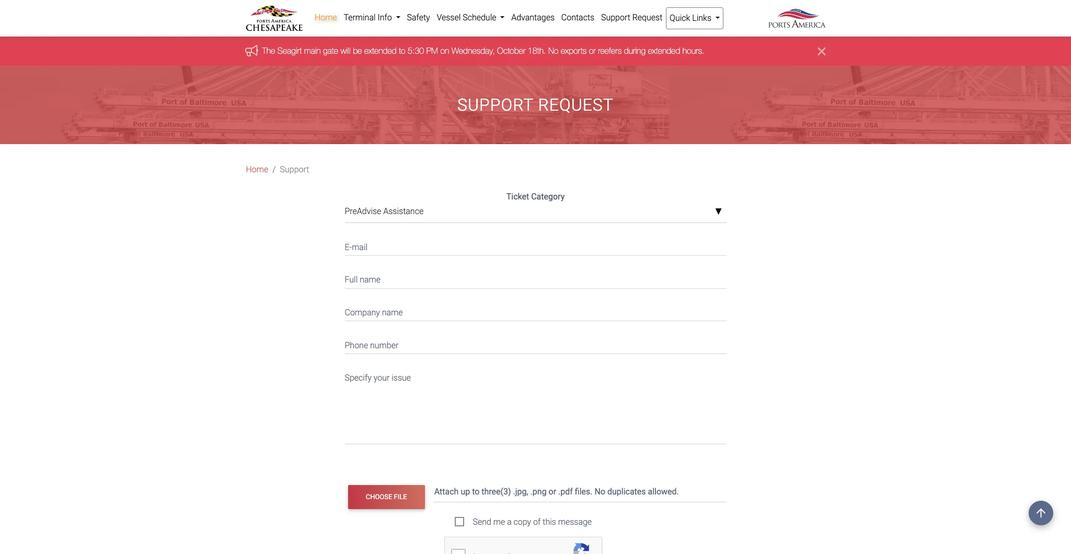 Task type: vqa. For each thing, say whether or not it's contained in the screenshot.
copy
yes



Task type: describe. For each thing, give the bounding box(es) containing it.
Full name text field
[[345, 269, 727, 289]]

info
[[378, 13, 392, 22]]

2 horizontal spatial support
[[601, 13, 631, 22]]

vessel schedule
[[437, 13, 499, 22]]

1 horizontal spatial support
[[458, 95, 534, 115]]

Specify your issue text field
[[345, 367, 727, 445]]

company
[[345, 308, 380, 318]]

vessel
[[437, 13, 461, 22]]

pm
[[427, 46, 438, 56]]

me
[[494, 518, 505, 528]]

close image
[[818, 45, 826, 58]]

seagirt
[[278, 46, 302, 56]]

vessel schedule link
[[434, 7, 508, 28]]

quick links link
[[666, 7, 724, 29]]

company name
[[345, 308, 403, 318]]

1 vertical spatial request
[[538, 95, 614, 115]]

exports
[[561, 46, 587, 56]]

your
[[374, 373, 390, 383]]

advantages
[[512, 13, 555, 22]]

full
[[345, 275, 358, 285]]

message
[[558, 518, 592, 528]]

issue
[[392, 373, 411, 383]]

the seagirt main gate will be extended to 5:30 pm on wednesday, october 18th.  no exports or reefers during extended hours.
[[262, 46, 705, 56]]

0 vertical spatial support request
[[601, 13, 663, 22]]

terminal
[[344, 13, 376, 22]]

safety link
[[404, 7, 434, 28]]

18th.
[[528, 46, 546, 56]]

e-mail
[[345, 243, 368, 252]]

this
[[543, 518, 556, 528]]

contacts link
[[558, 7, 598, 28]]

or
[[589, 46, 596, 56]]

terminal info link
[[340, 7, 404, 28]]

ticket category
[[507, 192, 565, 202]]

0 vertical spatial home link
[[311, 7, 340, 28]]

name for full name
[[360, 275, 381, 285]]

hours.
[[683, 46, 705, 56]]

Phone number text field
[[345, 334, 727, 354]]

send me a copy of this message
[[473, 518, 592, 528]]

ticket
[[507, 192, 529, 202]]

the seagirt main gate will be extended to 5:30 pm on wednesday, october 18th.  no exports or reefers during extended hours. link
[[262, 46, 705, 56]]



Task type: locate. For each thing, give the bounding box(es) containing it.
send
[[473, 518, 492, 528]]

0 vertical spatial name
[[360, 275, 381, 285]]

name for company name
[[382, 308, 403, 318]]

of
[[533, 518, 541, 528]]

▼
[[715, 208, 722, 216]]

main
[[304, 46, 321, 56]]

phone number
[[345, 341, 399, 351]]

5:30
[[408, 46, 424, 56]]

2 vertical spatial support
[[280, 165, 309, 175]]

0 horizontal spatial support
[[280, 165, 309, 175]]

category
[[531, 192, 565, 202]]

1 horizontal spatial name
[[382, 308, 403, 318]]

preadvise
[[345, 207, 381, 217]]

schedule
[[463, 13, 497, 22]]

reefers
[[598, 46, 622, 56]]

2 extended from the left
[[648, 46, 681, 56]]

bullhorn image
[[246, 45, 262, 56]]

copy
[[514, 518, 531, 528]]

specify
[[345, 373, 372, 383]]

1 horizontal spatial home link
[[311, 7, 340, 28]]

advantages link
[[508, 7, 558, 28]]

assistance
[[383, 207, 424, 217]]

0 horizontal spatial extended
[[364, 46, 397, 56]]

1 vertical spatial home link
[[246, 164, 268, 176]]

quick
[[670, 13, 691, 23]]

1 vertical spatial name
[[382, 308, 403, 318]]

name right company
[[382, 308, 403, 318]]

preadvise assistance
[[345, 207, 424, 217]]

0 vertical spatial request
[[633, 13, 663, 22]]

phone
[[345, 341, 368, 351]]

extended left to
[[364, 46, 397, 56]]

0 vertical spatial support
[[601, 13, 631, 22]]

be
[[353, 46, 362, 56]]

quick links
[[670, 13, 714, 23]]

request
[[633, 13, 663, 22], [538, 95, 614, 115]]

0 horizontal spatial home
[[246, 165, 268, 175]]

E-mail email field
[[345, 236, 727, 256]]

go to top image
[[1029, 502, 1054, 526]]

extended
[[364, 46, 397, 56], [648, 46, 681, 56]]

1 horizontal spatial request
[[633, 13, 663, 22]]

gate
[[323, 46, 338, 56]]

support
[[601, 13, 631, 22], [458, 95, 534, 115], [280, 165, 309, 175]]

1 vertical spatial support request
[[458, 95, 614, 115]]

support request link
[[598, 7, 666, 28]]

wednesday,
[[452, 46, 495, 56]]

extended right during
[[648, 46, 681, 56]]

1 horizontal spatial home
[[315, 13, 337, 22]]

e-
[[345, 243, 352, 252]]

a
[[507, 518, 512, 528]]

during
[[624, 46, 646, 56]]

0 horizontal spatial name
[[360, 275, 381, 285]]

name
[[360, 275, 381, 285], [382, 308, 403, 318]]

the seagirt main gate will be extended to 5:30 pm on wednesday, october 18th.  no exports or reefers during extended hours. alert
[[0, 37, 1072, 66]]

1 extended from the left
[[364, 46, 397, 56]]

will
[[341, 46, 351, 56]]

specify your issue
[[345, 373, 411, 383]]

full name
[[345, 275, 381, 285]]

links
[[693, 13, 712, 23]]

name right full
[[360, 275, 381, 285]]

support request
[[601, 13, 663, 22], [458, 95, 614, 115]]

on
[[441, 46, 449, 56]]

contacts
[[562, 13, 595, 22]]

Company name text field
[[345, 302, 727, 322]]

home
[[315, 13, 337, 22], [246, 165, 268, 175]]

home link
[[311, 7, 340, 28], [246, 164, 268, 176]]

0 vertical spatial home
[[315, 13, 337, 22]]

to
[[399, 46, 406, 56]]

1 vertical spatial home
[[246, 165, 268, 175]]

terminal info
[[344, 13, 394, 22]]

1 horizontal spatial extended
[[648, 46, 681, 56]]

safety
[[407, 13, 430, 22]]

number
[[370, 341, 399, 351]]

the
[[262, 46, 275, 56]]

choose file
[[366, 494, 407, 502]]

0 horizontal spatial home link
[[246, 164, 268, 176]]

choose
[[366, 494, 392, 502]]

0 horizontal spatial request
[[538, 95, 614, 115]]

no
[[549, 46, 559, 56]]

file
[[394, 494, 407, 502]]

1 vertical spatial support
[[458, 95, 534, 115]]

Attach up to three(3) .jpg, .png or .pdf files. No duplicates allowed. text field
[[433, 483, 729, 503]]

october
[[497, 46, 526, 56]]

mail
[[352, 243, 368, 252]]



